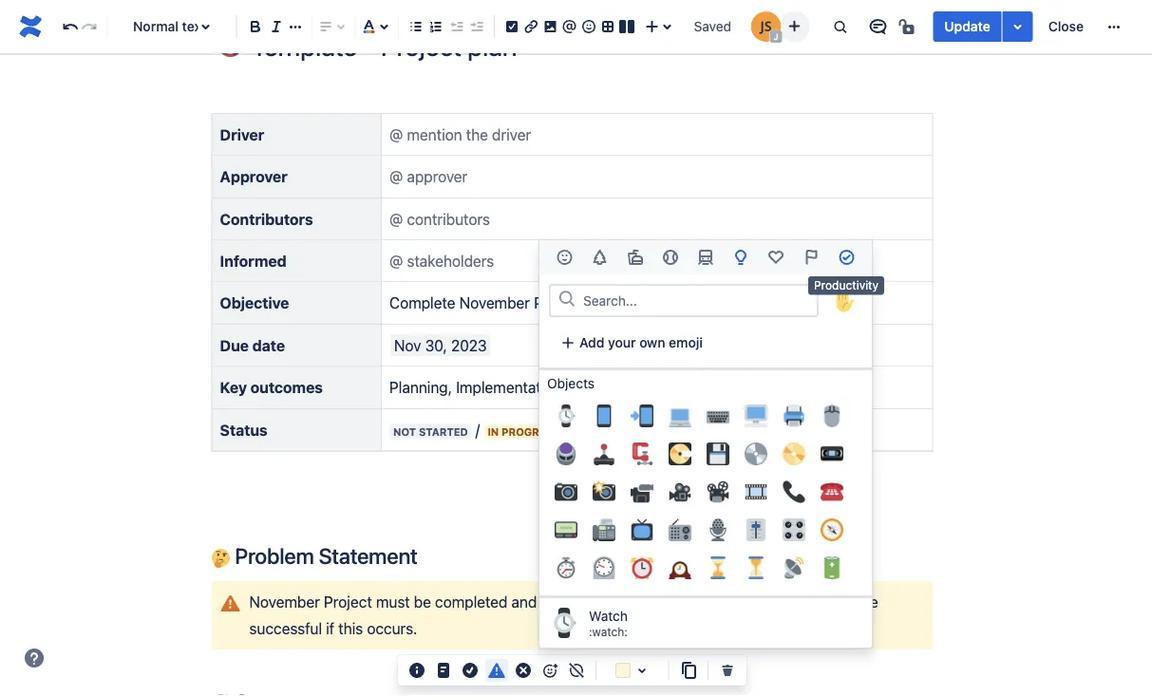 Task type: describe. For each thing, give the bounding box(es) containing it.
:mouse_three_button: image
[[821, 405, 844, 427]]

undo ⌘z image
[[59, 15, 82, 38]]

1 horizontal spatial project
[[534, 294, 582, 312]]

add your own emoji button
[[549, 328, 714, 358]]

1 the from the left
[[633, 593, 655, 611]]

project
[[784, 593, 832, 611]]

action item image
[[501, 15, 523, 38]]

will
[[835, 593, 857, 611]]

bold ⌘b image
[[244, 15, 267, 38]]

text
[[182, 19, 206, 34]]

warning image
[[485, 659, 508, 682]]

:hourglass: image
[[707, 557, 730, 579]]

:video_camera: image
[[631, 481, 654, 503]]

driver
[[220, 125, 264, 143]]

objects
[[547, 376, 595, 391]]

started
[[419, 426, 468, 438]]

6 cell from the left
[[737, 588, 775, 624]]

2 the from the left
[[706, 593, 728, 611]]

indent tab image
[[465, 15, 488, 38]]

3 cell from the left
[[623, 588, 661, 624]]

normal
[[133, 19, 179, 34]]

november inside november project must be completed and functional by the end of the month, project will be successful if this occurs.
[[249, 593, 320, 611]]

0 vertical spatial november
[[459, 294, 530, 312]]

occurs.
[[367, 619, 417, 637]]

:minidisc: image
[[669, 443, 692, 465]]

emoji
[[669, 335, 703, 351]]

successful
[[249, 619, 322, 637]]

and
[[512, 593, 537, 611]]

this
[[338, 619, 363, 637]]

:raised_hand: image
[[828, 284, 863, 318]]

:compass: image
[[821, 519, 844, 541]]

:watch:
[[589, 625, 628, 638]]

by
[[612, 593, 629, 611]]

no restrictions image
[[897, 15, 920, 38]]

nov
[[394, 336, 421, 354]]

travel & places image
[[694, 246, 717, 269]]

informed
[[220, 252, 287, 270]]

panel warning image
[[219, 592, 242, 615]]

:camera_with_flash: image
[[593, 481, 616, 503]]

2 be from the left
[[861, 593, 878, 611]]

:hourglass_flowing_sand: image
[[745, 557, 768, 579]]

complete
[[580, 426, 638, 438]]

info image
[[406, 659, 428, 682]]

activity image
[[659, 246, 682, 269]]

:keyboard: image
[[707, 405, 730, 427]]

symbols image
[[765, 246, 788, 269]]

:camera: image
[[555, 481, 578, 503]]

your
[[608, 335, 636, 351]]

mention image
[[558, 15, 581, 38]]

copy image
[[677, 659, 700, 682]]

own
[[639, 335, 665, 351]]

1 / from the left
[[476, 421, 480, 439]]

close
[[1048, 19, 1084, 34]]

outdent ⇧tab image
[[445, 15, 468, 38]]

project inside november project must be completed and functional by the end of the month, project will be successful if this occurs.
[[324, 593, 372, 611]]

emoji picker dialog
[[539, 239, 873, 649]]

saved
[[694, 19, 732, 34]]

:trackball: image
[[555, 443, 578, 465]]

add your own emoji
[[579, 335, 703, 351]]

1 vertical spatial project
[[641, 379, 689, 397]]

7 cell from the left
[[775, 588, 813, 624]]

:floppy_disk: image
[[707, 443, 730, 465]]

statement
[[319, 543, 418, 569]]

key
[[220, 379, 247, 397]]

productivity tooltip
[[808, 276, 884, 295]]

john smith image
[[751, 11, 781, 42]]

background color image
[[631, 659, 654, 682]]

:tv: image
[[631, 519, 654, 541]]

remove emoji image
[[565, 659, 588, 682]]

emoji image
[[577, 15, 600, 38]]

30,
[[425, 336, 447, 354]]

:thinking: image
[[211, 549, 230, 568]]

:level_slider: image
[[745, 519, 768, 541]]

0 vertical spatial of
[[623, 379, 637, 397]]

2 / from the left
[[568, 421, 572, 439]]

2023
[[451, 336, 487, 354]]

note image
[[432, 659, 455, 682]]

1 cell from the left
[[547, 588, 585, 624]]

functional
[[541, 593, 608, 611]]

normal text
[[133, 19, 206, 34]]

:stopwatch: image
[[555, 557, 578, 579]]

:microphone2: image
[[707, 519, 730, 541]]

adjust update settings image
[[1007, 15, 1029, 38]]

normal text button
[[115, 6, 229, 47]]

:thinking: image
[[211, 549, 230, 568]]

8 cell from the left
[[813, 588, 851, 624]]



Task type: locate. For each thing, give the bounding box(es) containing it.
month,
[[732, 593, 780, 611]]

productivity
[[814, 279, 879, 292]]

1 horizontal spatial the
[[706, 593, 728, 611]]

completed
[[435, 593, 508, 611]]

the right the by
[[633, 593, 655, 611]]

november
[[459, 294, 530, 312], [249, 593, 320, 611]]

/ up :trackball: icon
[[568, 421, 572, 439]]

:pager: image
[[555, 519, 578, 541]]

of up :calling: image
[[623, 379, 637, 397]]

productivity image
[[835, 246, 858, 269]]

choose an emoji category tab list
[[540, 240, 872, 275]]

not started / in progress / complete
[[393, 421, 638, 439]]

comment icon image
[[867, 15, 889, 38]]

cell down ':satellite:' icon
[[775, 588, 813, 624]]

:watch: image
[[555, 405, 578, 427], [549, 608, 579, 638], [549, 608, 579, 638]]

5 cell from the left
[[699, 588, 737, 624]]

nature image
[[589, 246, 611, 269]]

cell down :hourglass: image
[[699, 588, 737, 624]]

update button
[[933, 11, 1002, 42]]

project
[[534, 294, 582, 312], [641, 379, 689, 397], [324, 593, 372, 611]]

table image
[[597, 15, 619, 38]]

objects image
[[730, 246, 752, 269]]

1 horizontal spatial /
[[568, 421, 572, 439]]

:dvd: image
[[783, 443, 806, 465]]

invite to edit image
[[783, 15, 806, 38]]

:battery: image
[[821, 557, 844, 579]]

:movie_camera: image
[[669, 481, 692, 503]]

1 vertical spatial of
[[688, 593, 702, 611]]

:raised_hand: image
[[834, 289, 857, 312]]

Emoji name field
[[578, 287, 817, 313]]

project down people icon
[[534, 294, 582, 312]]

implementation,
[[456, 379, 566, 397]]

2 horizontal spatial project
[[641, 379, 689, 397]]

error image
[[512, 659, 535, 682]]

emojis actions and list panel tab panel
[[540, 275, 872, 626]]

flags image
[[800, 246, 823, 269]]

cell
[[547, 588, 585, 624], [585, 588, 623, 624], [623, 588, 661, 624], [661, 588, 699, 624], [699, 588, 737, 624], [737, 588, 775, 624], [775, 588, 813, 624], [813, 588, 851, 624]]

:film_frames: image
[[745, 481, 768, 503]]

planning,
[[389, 379, 452, 397]]

cell up :watch:
[[585, 588, 623, 624]]

:printer: image
[[783, 405, 806, 427]]

project up :computer: icon
[[641, 379, 689, 397]]

:clock: image
[[669, 557, 692, 579]]

0 horizontal spatial the
[[633, 593, 655, 611]]

:control_knobs: image
[[783, 519, 806, 541]]

editable content region
[[181, 0, 964, 696]]

:joystick: image
[[593, 443, 616, 465]]

1 horizontal spatial be
[[861, 593, 878, 611]]

due
[[220, 336, 249, 354]]

add
[[579, 335, 605, 351]]

help image
[[23, 647, 46, 670]]

:timer: image
[[593, 557, 616, 579]]

add image, video, or file image
[[539, 15, 562, 38]]

:computer: image
[[669, 405, 692, 427]]

be right must
[[414, 593, 431, 611]]

problem
[[235, 543, 314, 569]]

objective
[[220, 294, 289, 312]]

2 cell from the left
[[585, 588, 623, 624]]

confluence image
[[15, 11, 46, 42], [15, 11, 46, 42]]

0 horizontal spatial be
[[414, 593, 431, 611]]

the
[[633, 593, 655, 611], [706, 593, 728, 611]]

approver
[[220, 168, 288, 186]]

in
[[488, 426, 499, 438]]

:calling: image
[[631, 405, 654, 427]]

of right the end
[[688, 593, 702, 611]]

1 vertical spatial november
[[249, 593, 320, 611]]

update
[[945, 19, 991, 34]]

cell down :clock: image
[[661, 588, 699, 624]]

find and replace image
[[829, 15, 851, 38]]

0 horizontal spatial november
[[249, 593, 320, 611]]

key outcomes
[[220, 379, 323, 397]]

1 be from the left
[[414, 593, 431, 611]]

complete
[[389, 294, 455, 312]]

status
[[220, 421, 268, 439]]

progress
[[502, 426, 560, 438]]

numbered list ⌘⇧7 image
[[425, 15, 448, 38]]

close button
[[1037, 11, 1095, 42]]

of
[[623, 379, 637, 397], [688, 593, 702, 611]]

1 horizontal spatial november
[[459, 294, 530, 312]]

:fax: image
[[593, 519, 616, 541]]

contributors
[[220, 210, 313, 228]]

objects grid
[[540, 370, 872, 626]]

0 horizontal spatial /
[[476, 421, 480, 439]]

remove image
[[716, 659, 739, 682]]

success image
[[459, 659, 482, 682]]

the down :hourglass: image
[[706, 593, 728, 611]]

more formatting image
[[284, 15, 307, 38]]

:telephone: image
[[821, 481, 844, 503]]

layouts image
[[616, 15, 639, 38]]

cell down :battery: "icon"
[[813, 588, 851, 624]]

2 vertical spatial project
[[324, 593, 372, 611]]

november project must be completed and functional by the end of the month, project will be successful if this occurs.
[[249, 593, 882, 637]]

planning, implementation, testing of project
[[389, 379, 693, 397]]

0 horizontal spatial of
[[623, 379, 637, 397]]

:telephone_receiver: image
[[783, 481, 806, 503]]

italic ⌘i image
[[265, 15, 288, 38]]

cell down :stopwatch: icon
[[547, 588, 585, 624]]

/ left in
[[476, 421, 480, 439]]

/
[[476, 421, 480, 439], [568, 421, 572, 439]]

0 horizontal spatial project
[[324, 593, 372, 611]]

of inside november project must be completed and functional by the end of the month, project will be successful if this occurs.
[[688, 593, 702, 611]]

Main content area, start typing to enter text. text field
[[200, 90, 945, 696]]

if
[[326, 619, 335, 637]]

november up successful
[[249, 593, 320, 611]]

be
[[414, 593, 431, 611], [861, 593, 878, 611]]

:projector: image
[[707, 481, 730, 503]]

cell down :hourglass_flowing_sand: image
[[737, 588, 775, 624]]

:desktop: image
[[745, 405, 768, 427]]

not
[[393, 426, 416, 438]]

editor add emoji image
[[539, 659, 561, 682]]

must
[[376, 593, 410, 611]]

testing
[[570, 379, 619, 397]]

due date
[[220, 336, 285, 354]]

watch
[[589, 608, 628, 624]]

:radio: image
[[669, 519, 692, 541]]

link image
[[520, 15, 543, 38]]

outcomes
[[250, 379, 323, 397]]

problem statement
[[230, 543, 418, 569]]

november up 2023
[[459, 294, 530, 312]]

more image
[[1103, 15, 1126, 38]]

:cd: image
[[745, 443, 768, 465]]

:alarm_clock: image
[[631, 557, 654, 579]]

people image
[[553, 246, 576, 269]]

date
[[252, 336, 285, 354]]

project up this
[[324, 593, 372, 611]]

1 horizontal spatial of
[[688, 593, 702, 611]]

4 cell from the left
[[661, 588, 699, 624]]

food & drink image
[[624, 246, 647, 269]]

:vhs: image
[[821, 443, 844, 465]]

redo ⌘⇧z image
[[78, 15, 101, 38]]

Give this page a title text field
[[251, 30, 933, 62]]

complete november project
[[389, 294, 582, 312]]

0 vertical spatial project
[[534, 294, 582, 312]]

nov 30, 2023
[[394, 336, 487, 354]]

end
[[659, 593, 685, 611]]

be right will
[[861, 593, 878, 611]]

watch :watch:
[[589, 608, 628, 638]]

:mobile_phone: image
[[593, 405, 616, 427]]

cell down :alarm_clock: image
[[623, 588, 661, 624]]

bullet list ⌘⇧8 image
[[405, 15, 428, 38]]

:compression: image
[[631, 443, 654, 465]]

:satellite: image
[[783, 557, 806, 579]]



Task type: vqa. For each thing, say whether or not it's contained in the screenshot.
"LINK" Icon at the left top of the page
yes



